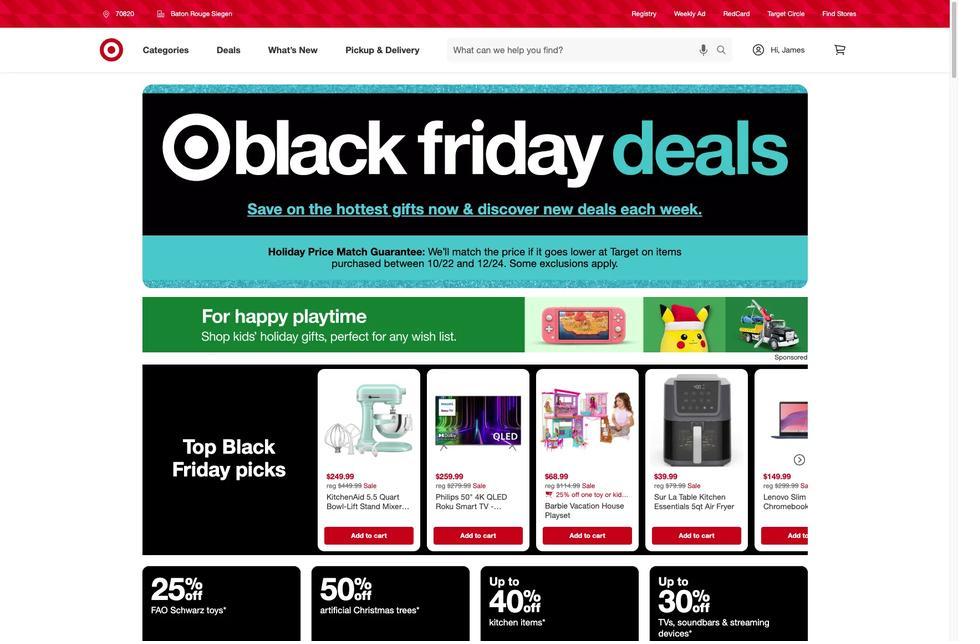 Task type: locate. For each thing, give the bounding box(es) containing it.
4 reg from the left
[[654, 482, 664, 490]]

add to cart button down 50pul7973/f7
[[434, 527, 523, 545]]

1 horizontal spatial &
[[463, 200, 474, 218]]

1 horizontal spatial up
[[659, 575, 675, 589]]

2 up to from the left
[[659, 575, 689, 589]]

1 cart from the left
[[374, 532, 387, 540]]

sale up table
[[688, 482, 701, 490]]

the left price at the top right of page
[[484, 246, 499, 258]]

up up the kitchen
[[490, 575, 505, 589]]

to for $149.99
[[803, 532, 809, 540]]

to for $39.99
[[693, 532, 700, 540]]

0 vertical spatial &
[[377, 44, 383, 55]]

carousel region
[[142, 365, 857, 567]]

add to cart down purchase
[[460, 532, 496, 540]]

up to up tvs, at the right of the page
[[659, 575, 689, 589]]

gifts
[[392, 200, 424, 218]]

2 up from the left
[[659, 575, 675, 589]]

5 add to cart from the left
[[788, 532, 824, 540]]

sale inside $68.99 reg $114.99 sale
[[582, 482, 595, 490]]

pickup & delivery link
[[336, 38, 434, 62]]

stores
[[838, 10, 857, 18]]

black
[[222, 435, 275, 458]]

save on the hottest gifts now & discover new deals each week. link
[[142, 72, 808, 236]]

5 add from the left
[[788, 532, 801, 540]]

0 horizontal spatial the
[[309, 200, 332, 218]]

3 cart from the left
[[592, 532, 605, 540]]

holiday price match guarantee:
[[268, 246, 425, 258]]

barbie
[[545, 501, 568, 510]]

sale inside $149.99 reg $299.99 sale
[[801, 482, 814, 490]]

add to cart button down barbie vacation house playset
[[543, 527, 632, 545]]

&
[[377, 44, 383, 55], [463, 200, 474, 218], [722, 617, 728, 629]]

on inside we'll match the price if it goes lower at target on items purchased between 10/22 and 12/24. some exclusions apply.
[[642, 246, 654, 258]]

add to cart for philips 50" 4k qled roku smart tv - 50pul7973/f7 - special purchase
[[460, 532, 496, 540]]

add to cart button down the 5qt
[[652, 527, 741, 545]]

add down purchase
[[460, 532, 473, 540]]

sale for $249.99
[[364, 482, 377, 490]]

the inside we'll match the price if it goes lower at target on items purchased between 10/22 and 12/24. some exclusions apply.
[[484, 246, 499, 258]]

new
[[299, 44, 318, 55]]

4 add to cart button from the left
[[652, 527, 741, 545]]

schwarz
[[170, 605, 204, 616]]

1 add to cart from the left
[[351, 532, 387, 540]]

5 reg from the left
[[764, 482, 773, 490]]

reg down the $149.99 on the bottom right of page
[[764, 482, 773, 490]]

2 add to cart button from the left
[[434, 527, 523, 545]]

add for barbie vacation house playset
[[570, 532, 582, 540]]

reg inside $39.99 reg $79.99 sale sur la table kitchen essentials 5qt air fryer
[[654, 482, 664, 490]]

add to cart down the 5qt
[[679, 532, 715, 540]]

reg inside $149.99 reg $299.99 sale
[[764, 482, 773, 490]]

add to cart button down the "ice"
[[324, 527, 414, 545]]

target circle link
[[768, 9, 805, 19]]

sale for $39.99
[[688, 482, 701, 490]]

4 cart from the left
[[702, 532, 715, 540]]

the left the hottest
[[309, 200, 332, 218]]

philips 50" 4k qled roku smart tv - 50pul7973/f7 - special purchase image
[[431, 374, 525, 467]]

10/22
[[427, 257, 454, 269]]

1 vertical spatial on
[[642, 246, 654, 258]]

one
[[581, 490, 592, 499]]

delivery
[[385, 44, 420, 55]]

each
[[621, 200, 656, 218]]

add to cart down the "ice"
[[351, 532, 387, 540]]

- right mixer
[[404, 502, 407, 511]]

add
[[351, 532, 364, 540], [460, 532, 473, 540], [570, 532, 582, 540], [679, 532, 692, 540], [788, 532, 801, 540]]

we'll match the price if it goes lower at target on items purchased between 10/22 and 12/24. some exclusions apply.
[[332, 246, 682, 269]]

add to cart button for sur la table kitchen essentials 5qt air fryer
[[652, 527, 741, 545]]

match
[[452, 246, 481, 258]]

3 add from the left
[[570, 532, 582, 540]]

2 reg from the left
[[436, 482, 445, 490]]

$249.99 reg $449.99 sale kitchenaid 5.5 quart bowl-lift stand mixer - ksm55 - ice
[[326, 472, 407, 521]]

2 add to cart from the left
[[460, 532, 496, 540]]

2 sale from the left
[[473, 482, 486, 490]]

& right pickup
[[377, 44, 383, 55]]

1 up to from the left
[[490, 575, 520, 589]]

25% off one toy or kids' book
[[545, 490, 627, 507]]

5 cart from the left
[[811, 532, 824, 540]]

& left streaming
[[722, 617, 728, 629]]

add down barbie vacation house playset
[[570, 532, 582, 540]]

- left the "ice"
[[354, 512, 357, 521]]

find stores
[[823, 10, 857, 18]]

reg down $68.99
[[545, 482, 555, 490]]

2 add from the left
[[460, 532, 473, 540]]

0 horizontal spatial up
[[490, 575, 505, 589]]

cart for sur la table kitchen essentials 5qt air fryer
[[702, 532, 715, 540]]

25 fao schwarz toys*
[[151, 570, 226, 616]]

hi, james
[[771, 45, 805, 54]]

add to cart down barbie vacation house playset
[[570, 532, 605, 540]]

if
[[528, 246, 534, 258]]

0 vertical spatial on
[[287, 200, 305, 218]]

1 horizontal spatial on
[[642, 246, 654, 258]]

2 cart from the left
[[483, 532, 496, 540]]

reg inside $68.99 reg $114.99 sale
[[545, 482, 555, 490]]

3 add to cart button from the left
[[543, 527, 632, 545]]

add to cart button for philips 50" 4k qled roku smart tv - 50pul7973/f7 - special purchase
[[434, 527, 523, 545]]

reg for $249.99
[[326, 482, 336, 490]]

up to up the kitchen
[[490, 575, 520, 589]]

advertisement region
[[142, 298, 808, 353]]

sale up 4k
[[473, 482, 486, 490]]

50"
[[461, 492, 473, 502]]

reg for $68.99
[[545, 482, 555, 490]]

reg down $249.99
[[326, 482, 336, 490]]

on
[[287, 200, 305, 218], [642, 246, 654, 258]]

barbie vacation house playset
[[545, 501, 624, 520]]

1 vertical spatial target
[[611, 246, 639, 258]]

up for 40
[[490, 575, 505, 589]]

0 horizontal spatial target
[[611, 246, 639, 258]]

3 reg from the left
[[545, 482, 555, 490]]

up up tvs, at the right of the page
[[659, 575, 675, 589]]

streaming
[[731, 617, 770, 629]]

what's new link
[[259, 38, 332, 62]]

the
[[309, 200, 332, 218], [484, 246, 499, 258]]

kitchenaid 5.5 quart bowl-lift stand mixer - ksm55 - ice image
[[322, 374, 416, 467]]

to
[[366, 532, 372, 540], [475, 532, 481, 540], [584, 532, 590, 540], [693, 532, 700, 540], [803, 532, 809, 540], [509, 575, 520, 589], [678, 575, 689, 589]]

- up purchase
[[490, 512, 493, 521]]

add down the "ice"
[[351, 532, 364, 540]]

30
[[659, 583, 711, 620]]

circle
[[788, 10, 805, 18]]

$114.99
[[557, 482, 580, 490]]

sale right $299.99
[[801, 482, 814, 490]]

-
[[404, 502, 407, 511], [491, 502, 494, 511], [354, 512, 357, 521], [490, 512, 493, 521]]

2 vertical spatial &
[[722, 617, 728, 629]]

air
[[705, 502, 714, 511]]

reg for $39.99
[[654, 482, 664, 490]]

reg inside $249.99 reg $449.99 sale kitchenaid 5.5 quart bowl-lift stand mixer - ksm55 - ice
[[326, 482, 336, 490]]

sale inside $39.99 reg $79.99 sale sur la table kitchen essentials 5qt air fryer
[[688, 482, 701, 490]]

reg down "$259.99"
[[436, 482, 445, 490]]

stand
[[360, 502, 380, 511]]

apply.
[[592, 257, 618, 269]]

add down essentials
[[679, 532, 692, 540]]

sale inside $249.99 reg $449.99 sale kitchenaid 5.5 quart bowl-lift stand mixer - ksm55 - ice
[[364, 482, 377, 490]]

0 horizontal spatial up to
[[490, 575, 520, 589]]

cart for philips 50" 4k qled roku smart tv - 50pul7973/f7 - special purchase
[[483, 532, 496, 540]]

table
[[679, 492, 697, 502]]

sale up one
[[582, 482, 595, 490]]

1 horizontal spatial the
[[484, 246, 499, 258]]

0 horizontal spatial on
[[287, 200, 305, 218]]

cart for barbie vacation house playset
[[592, 532, 605, 540]]

pickup & delivery
[[346, 44, 420, 55]]

$39.99 reg $79.99 sale sur la table kitchen essentials 5qt air fryer
[[654, 472, 734, 511]]

3 add to cart from the left
[[570, 532, 605, 540]]

1 sale from the left
[[364, 482, 377, 490]]

on right save
[[287, 200, 305, 218]]

3 sale from the left
[[582, 482, 595, 490]]

add to cart button down $299.99
[[761, 527, 851, 545]]

0 horizontal spatial &
[[377, 44, 383, 55]]

$68.99 reg $114.99 sale
[[545, 472, 595, 490]]

add to cart for sur la table kitchen essentials 5qt air fryer
[[679, 532, 715, 540]]

1 horizontal spatial up to
[[659, 575, 689, 589]]

$249.99
[[326, 472, 354, 481]]

target right at
[[611, 246, 639, 258]]

between
[[384, 257, 425, 269]]

baton
[[171, 9, 189, 18]]

reg inside $259.99 reg $279.99 sale philips 50" 4k qled roku smart tv - 50pul7973/f7 - special purchase
[[436, 482, 445, 490]]

1 horizontal spatial target
[[768, 10, 786, 18]]

add for philips 50" 4k qled roku smart tv - 50pul7973/f7 - special purchase
[[460, 532, 473, 540]]

$79.99
[[666, 482, 686, 490]]

0 vertical spatial the
[[309, 200, 332, 218]]

and
[[457, 257, 475, 269]]

up for 30
[[659, 575, 675, 589]]

2 horizontal spatial &
[[722, 617, 728, 629]]

add to cart down $299.99
[[788, 532, 824, 540]]

4 add from the left
[[679, 532, 692, 540]]

add down $299.99
[[788, 532, 801, 540]]

tv
[[479, 502, 488, 511]]

sale for $149.99
[[801, 482, 814, 490]]

$299.99
[[775, 482, 799, 490]]

lower
[[571, 246, 596, 258]]

1 reg from the left
[[326, 482, 336, 490]]

& right now
[[463, 200, 474, 218]]

add to cart
[[351, 532, 387, 540], [460, 532, 496, 540], [570, 532, 605, 540], [679, 532, 715, 540], [788, 532, 824, 540]]

4 add to cart from the left
[[679, 532, 715, 540]]

special
[[436, 521, 462, 531]]

sale inside $259.99 reg $279.99 sale philips 50" 4k qled roku smart tv - 50pul7973/f7 - special purchase
[[473, 482, 486, 490]]

1 add from the left
[[351, 532, 364, 540]]

$149.99 reg $299.99 sale
[[764, 472, 814, 490]]

1 vertical spatial the
[[484, 246, 499, 258]]

reg for $259.99
[[436, 482, 445, 490]]

target left circle
[[768, 10, 786, 18]]

reg up sur
[[654, 482, 664, 490]]

1 add to cart button from the left
[[324, 527, 414, 545]]

barbie vacation house playset image
[[541, 374, 634, 467]]

the for price
[[484, 246, 499, 258]]

4 sale from the left
[[688, 482, 701, 490]]

ad
[[698, 10, 706, 18]]

new
[[544, 200, 574, 218]]

la
[[668, 492, 677, 502]]

5 sale from the left
[[801, 482, 814, 490]]

cart for kitchenaid 5.5 quart bowl-lift stand mixer - ksm55 - ice
[[374, 532, 387, 540]]

1 vertical spatial &
[[463, 200, 474, 218]]

baton rouge siegen
[[171, 9, 232, 18]]

40
[[490, 583, 541, 620]]

sale up 5.5
[[364, 482, 377, 490]]

target
[[768, 10, 786, 18], [611, 246, 639, 258]]

on left items
[[642, 246, 654, 258]]

to for $68.99
[[584, 532, 590, 540]]

1 up from the left
[[490, 575, 505, 589]]

fao
[[151, 605, 168, 616]]

add to cart button for kitchenaid 5.5 quart bowl-lift stand mixer - ksm55 - ice
[[324, 527, 414, 545]]

up to for 30
[[659, 575, 689, 589]]

up to for 40
[[490, 575, 520, 589]]

add to cart button for barbie vacation house playset
[[543, 527, 632, 545]]

5qt
[[692, 502, 703, 511]]



Task type: vqa. For each thing, say whether or not it's contained in the screenshot.


Task type: describe. For each thing, give the bounding box(es) containing it.
0 vertical spatial target
[[768, 10, 786, 18]]

$449.99
[[338, 482, 362, 490]]

kids'
[[613, 490, 627, 499]]

add for sur la table kitchen essentials 5qt air fryer
[[679, 532, 692, 540]]

ice
[[359, 512, 370, 521]]

siegen
[[212, 9, 232, 18]]

guarantee:
[[371, 246, 425, 258]]

the for hottest
[[309, 200, 332, 218]]

$68.99
[[545, 472, 568, 481]]

deals
[[217, 44, 241, 55]]

12/24.
[[477, 257, 507, 269]]

$149.99
[[764, 472, 791, 481]]

it
[[537, 246, 542, 258]]

registry
[[632, 10, 657, 18]]

70820 button
[[96, 4, 146, 24]]

hi,
[[771, 45, 780, 54]]

save on the hottest gifts now & discover new deals each week.
[[248, 200, 703, 218]]

to for $249.99
[[366, 532, 372, 540]]

categories
[[143, 44, 189, 55]]

kitchen
[[699, 492, 726, 502]]

philips
[[436, 492, 459, 502]]

tvs, soundbars & streaming devices*
[[659, 617, 770, 640]]

price
[[502, 246, 525, 258]]

kitchenaid
[[326, 492, 364, 502]]

5.5
[[366, 492, 377, 502]]

discover
[[478, 200, 539, 218]]

find stores link
[[823, 9, 857, 19]]

qled
[[487, 492, 507, 502]]

we'll
[[428, 246, 450, 258]]

top black friday picks
[[172, 435, 286, 481]]

book
[[545, 499, 560, 507]]

items
[[657, 246, 682, 258]]

essentials
[[654, 502, 689, 511]]

weekly
[[675, 10, 696, 18]]

match
[[337, 246, 368, 258]]

- right tv
[[491, 502, 494, 511]]

sur la table kitchen essentials 5qt air fryer image
[[650, 374, 744, 467]]

smart
[[456, 502, 477, 511]]

$279.99
[[447, 482, 471, 490]]

toy
[[594, 490, 603, 499]]

$259.99
[[436, 472, 463, 481]]

to for $259.99
[[475, 532, 481, 540]]

redcard
[[724, 10, 750, 18]]

or
[[605, 490, 611, 499]]

& inside tvs, soundbars & streaming devices*
[[722, 617, 728, 629]]

purchase
[[464, 521, 496, 531]]

kitchen
[[490, 617, 518, 629]]

25%
[[556, 490, 570, 499]]

4k
[[475, 492, 485, 502]]

off
[[572, 490, 579, 499]]

sponsored
[[775, 354, 808, 362]]

sale for $68.99
[[582, 482, 595, 490]]

add to cart for barbie vacation house playset
[[570, 532, 605, 540]]

price
[[308, 246, 334, 258]]

$39.99
[[654, 472, 678, 481]]

baton rouge siegen button
[[150, 4, 240, 24]]

add to cart for kitchenaid 5.5 quart bowl-lift stand mixer - ksm55 - ice
[[351, 532, 387, 540]]

sur
[[654, 492, 666, 502]]

tvs,
[[659, 617, 675, 629]]

reg for $149.99
[[764, 482, 773, 490]]

week.
[[660, 200, 703, 218]]

sale for $259.99
[[473, 482, 486, 490]]

ksm55
[[326, 512, 352, 521]]

quart
[[379, 492, 399, 502]]

registry link
[[632, 9, 657, 19]]

25
[[151, 570, 203, 608]]

weekly ad
[[675, 10, 706, 18]]

deals link
[[207, 38, 254, 62]]

deals
[[578, 200, 617, 218]]

purchased
[[332, 257, 381, 269]]

artificial
[[320, 605, 351, 616]]

lenovo slim 14" chromebook - mediatek processor - 4gb ram - 64gb flash storage - blue (82xj002dus) image
[[759, 374, 853, 467]]

christmas
[[354, 605, 394, 616]]

devices*
[[659, 629, 692, 640]]

toys*
[[207, 605, 226, 616]]

target inside we'll match the price if it goes lower at target on items purchased between 10/22 and 12/24. some exclusions apply.
[[611, 246, 639, 258]]

search button
[[712, 38, 739, 64]]

trees*
[[397, 605, 420, 616]]

exclusions
[[540, 257, 589, 269]]

vacation
[[570, 501, 600, 510]]

target black friday deals image
[[142, 72, 808, 236]]

roku
[[436, 502, 454, 511]]

goes
[[545, 246, 568, 258]]

categories link
[[133, 38, 203, 62]]

$259.99 reg $279.99 sale philips 50" 4k qled roku smart tv - 50pul7973/f7 - special purchase
[[436, 472, 507, 531]]

5 add to cart button from the left
[[761, 527, 851, 545]]

target circle
[[768, 10, 805, 18]]

hottest
[[337, 200, 388, 218]]

soundbars
[[678, 617, 720, 629]]

playset
[[545, 511, 570, 520]]

find
[[823, 10, 836, 18]]

some
[[510, 257, 537, 269]]

add for kitchenaid 5.5 quart bowl-lift stand mixer - ksm55 - ice
[[351, 532, 364, 540]]

what's
[[268, 44, 297, 55]]

What can we help you find? suggestions appear below search field
[[447, 38, 720, 62]]

pickup
[[346, 44, 374, 55]]

50 artificial christmas trees*
[[320, 570, 420, 616]]



